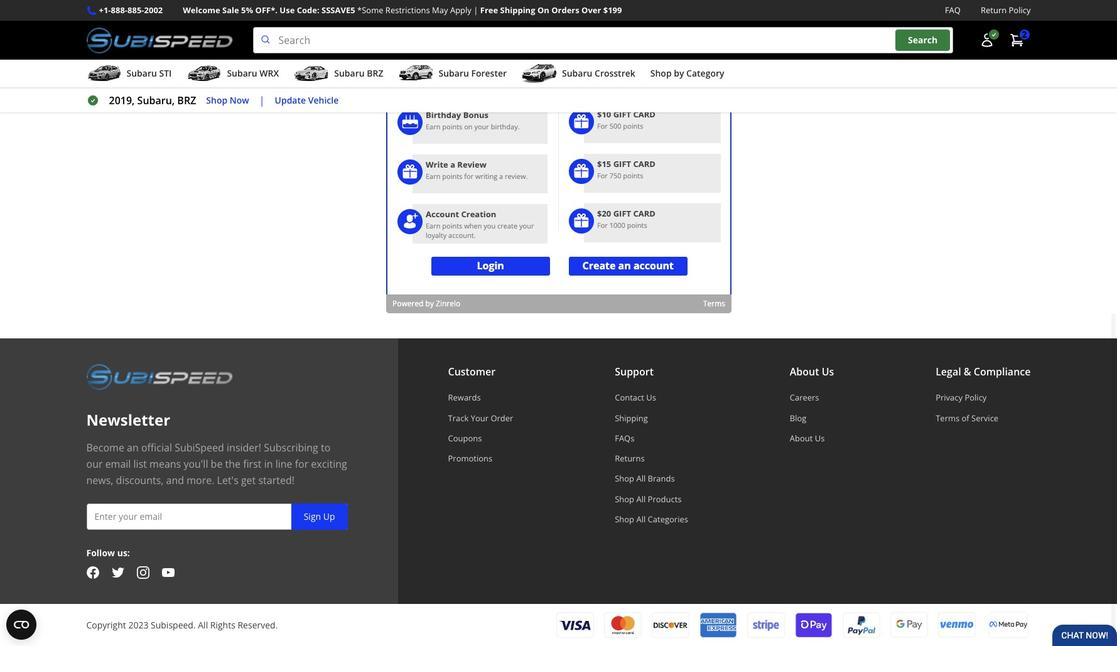 Task type: locate. For each thing, give the bounding box(es) containing it.
returns
[[615, 453, 645, 464]]

track
[[448, 412, 469, 424]]

0 horizontal spatial shipping
[[500, 4, 536, 16]]

track your order
[[448, 412, 513, 424]]

subaru wrx button
[[187, 62, 279, 87]]

us for the about us link
[[815, 433, 825, 444]]

button image
[[980, 33, 995, 48]]

subaru,
[[137, 94, 175, 107]]

+1-888-885-2002 link
[[99, 4, 163, 17]]

orders
[[552, 4, 580, 16]]

crosstrek
[[595, 67, 636, 79]]

1 subispeed logo image from the top
[[86, 27, 233, 53]]

us up shipping link
[[647, 392, 656, 404]]

facebook logo image
[[86, 567, 99, 579]]

subispeed logo image up newsletter
[[86, 364, 233, 390]]

a subaru crosstrek thumbnail image image
[[522, 64, 557, 83]]

instagram logo image
[[137, 567, 149, 579]]

newsletter
[[86, 410, 170, 431]]

all
[[637, 473, 646, 485], [637, 494, 646, 505], [637, 514, 646, 525], [198, 619, 208, 631]]

off*.
[[255, 4, 278, 16]]

2 subaru from the left
[[227, 67, 257, 79]]

subaru crosstrek button
[[522, 62, 636, 87]]

code:
[[297, 4, 320, 16]]

youtube logo image
[[162, 567, 174, 579]]

update
[[275, 94, 306, 106]]

brz left a subaru forester thumbnail image
[[367, 67, 383, 79]]

shop all categories link
[[615, 514, 688, 525]]

shop all products link
[[615, 494, 688, 505]]

policy
[[1009, 4, 1031, 16], [965, 392, 987, 404]]

return
[[981, 4, 1007, 16]]

subaru left crosstrek
[[562, 67, 593, 79]]

subaru for subaru brz
[[334, 67, 365, 79]]

about up 'careers' on the bottom right
[[790, 365, 819, 379]]

be
[[211, 458, 223, 471]]

subispeed logo image down 2002
[[86, 27, 233, 53]]

| right now
[[259, 94, 265, 107]]

shop all brands
[[615, 473, 675, 485]]

subaru brz button
[[294, 62, 383, 87]]

contact us link
[[615, 392, 688, 404]]

about down blog
[[790, 433, 813, 444]]

0 vertical spatial about us
[[790, 365, 834, 379]]

list
[[134, 458, 147, 471]]

us up careers link
[[822, 365, 834, 379]]

products
[[648, 494, 682, 505]]

shop left by
[[651, 67, 672, 79]]

brands
[[648, 473, 675, 485]]

rewards
[[448, 392, 481, 404]]

subaru wrx
[[227, 67, 279, 79]]

faqs
[[615, 433, 635, 444]]

us
[[822, 365, 834, 379], [647, 392, 656, 404], [815, 433, 825, 444]]

1 vertical spatial us
[[647, 392, 656, 404]]

rewards link
[[448, 392, 513, 404]]

update vehicle button
[[275, 93, 339, 108]]

shop by category
[[651, 67, 725, 79]]

us for contact us link
[[647, 392, 656, 404]]

0 horizontal spatial brz
[[177, 94, 196, 107]]

5 subaru from the left
[[562, 67, 593, 79]]

returns link
[[615, 453, 688, 464]]

shop all products
[[615, 494, 682, 505]]

shop
[[651, 67, 672, 79], [206, 94, 228, 106], [615, 473, 634, 485], [615, 494, 634, 505], [615, 514, 634, 525]]

0 vertical spatial policy
[[1009, 4, 1031, 16]]

and
[[166, 474, 184, 488]]

subaru inside dropdown button
[[227, 67, 257, 79]]

subispeed.
[[151, 619, 196, 631]]

4 subaru from the left
[[439, 67, 469, 79]]

1 subaru from the left
[[127, 67, 157, 79]]

1 about from the top
[[790, 365, 819, 379]]

1 vertical spatial subispeed logo image
[[86, 364, 233, 390]]

0 vertical spatial shipping
[[500, 4, 536, 16]]

policy up 2
[[1009, 4, 1031, 16]]

all for products
[[637, 494, 646, 505]]

dialog
[[386, 0, 732, 314]]

forester
[[471, 67, 507, 79]]

policy inside return policy link
[[1009, 4, 1031, 16]]

about
[[790, 365, 819, 379], [790, 433, 813, 444]]

open widget image
[[6, 610, 36, 640]]

0 vertical spatial about
[[790, 365, 819, 379]]

1 horizontal spatial shipping
[[615, 412, 648, 424]]

brz inside dropdown button
[[367, 67, 383, 79]]

0 horizontal spatial policy
[[965, 392, 987, 404]]

coupons
[[448, 433, 482, 444]]

1 vertical spatial policy
[[965, 392, 987, 404]]

become
[[86, 441, 124, 455]]

subaru for subaru sti
[[127, 67, 157, 79]]

promotions link
[[448, 453, 513, 464]]

2 subispeed logo image from the top
[[86, 364, 233, 390]]

1 horizontal spatial |
[[474, 4, 478, 16]]

in
[[264, 458, 273, 471]]

0 horizontal spatial |
[[259, 94, 265, 107]]

for
[[295, 458, 309, 471]]

1 vertical spatial about
[[790, 433, 813, 444]]

about us up careers link
[[790, 365, 834, 379]]

shipping left on
[[500, 4, 536, 16]]

let's
[[217, 474, 239, 488]]

free
[[480, 4, 498, 16]]

all left brands
[[637, 473, 646, 485]]

1 vertical spatial |
[[259, 94, 265, 107]]

all down the 'shop all products'
[[637, 514, 646, 525]]

search button
[[896, 30, 951, 51]]

faq link
[[945, 4, 961, 17]]

1 horizontal spatial policy
[[1009, 4, 1031, 16]]

shop down returns
[[615, 473, 634, 485]]

mastercard image
[[604, 612, 642, 639]]

policy up the terms of service link
[[965, 392, 987, 404]]

policy for return policy
[[1009, 4, 1031, 16]]

amex image
[[699, 612, 737, 639]]

all down shop all brands
[[637, 494, 646, 505]]

sign
[[304, 511, 321, 523]]

1 vertical spatial about us
[[790, 433, 825, 444]]

subaru left sti
[[127, 67, 157, 79]]

subaru for subaru wrx
[[227, 67, 257, 79]]

shoppay image
[[795, 612, 833, 639]]

0 vertical spatial subispeed logo image
[[86, 27, 233, 53]]

subaru up now
[[227, 67, 257, 79]]

0 vertical spatial brz
[[367, 67, 383, 79]]

subaru left forester
[[439, 67, 469, 79]]

2002
[[144, 4, 163, 16]]

2019, subaru, brz
[[109, 94, 196, 107]]

subaru inside 'dropdown button'
[[562, 67, 593, 79]]

terms
[[936, 412, 960, 424]]

shipping link
[[615, 412, 688, 424]]

copyright
[[86, 619, 126, 631]]

2 vertical spatial us
[[815, 433, 825, 444]]

3 subaru from the left
[[334, 67, 365, 79]]

shop down the 'shop all products'
[[615, 514, 634, 525]]

welcome sale 5% off*. use code: sssave5
[[183, 4, 355, 16]]

shop down shop all brands
[[615, 494, 634, 505]]

1 vertical spatial brz
[[177, 94, 196, 107]]

5%
[[241, 4, 253, 16]]

shop inside dropdown button
[[651, 67, 672, 79]]

subaru up vehicle
[[334, 67, 365, 79]]

search
[[908, 34, 938, 46]]

subispeed logo image
[[86, 27, 233, 53], [86, 364, 233, 390]]

discover image
[[652, 612, 689, 639]]

brz right subaru,
[[177, 94, 196, 107]]

shop left now
[[206, 94, 228, 106]]

up
[[323, 511, 335, 523]]

policy for privacy policy
[[965, 392, 987, 404]]

about us down 'blog' link at the bottom right of page
[[790, 433, 825, 444]]

more.
[[187, 474, 214, 488]]

shop by category button
[[651, 62, 725, 87]]

1 about us from the top
[[790, 365, 834, 379]]

started!
[[258, 474, 295, 488]]

1 horizontal spatial brz
[[367, 67, 383, 79]]

on
[[538, 4, 550, 16]]

2019,
[[109, 94, 135, 107]]

|
[[474, 4, 478, 16], [259, 94, 265, 107]]

blog
[[790, 412, 807, 424]]

| left free
[[474, 4, 478, 16]]

subaru for subaru crosstrek
[[562, 67, 593, 79]]

shipping down contact
[[615, 412, 648, 424]]

us down 'blog' link at the bottom right of page
[[815, 433, 825, 444]]



Task type: describe. For each thing, give the bounding box(es) containing it.
use
[[280, 4, 295, 16]]

privacy
[[936, 392, 963, 404]]

first
[[243, 458, 262, 471]]

all left rights
[[198, 619, 208, 631]]

become an official subispeed insider! subscribing to our email list means you'll be the first in line for exciting news, discounts, and more. let's get started!
[[86, 441, 347, 488]]

legal & compliance
[[936, 365, 1031, 379]]

service
[[972, 412, 999, 424]]

twitter logo image
[[112, 567, 124, 579]]

all for brands
[[637, 473, 646, 485]]

to
[[321, 441, 331, 455]]

wrx
[[260, 67, 279, 79]]

careers link
[[790, 392, 834, 404]]

a subaru sti thumbnail image image
[[86, 64, 122, 83]]

welcome
[[183, 4, 220, 16]]

return policy link
[[981, 4, 1031, 17]]

category
[[687, 67, 725, 79]]

us:
[[117, 547, 130, 559]]

*some
[[357, 4, 383, 16]]

2 button
[[1004, 28, 1031, 53]]

search input field
[[253, 27, 953, 53]]

track your order link
[[448, 412, 513, 424]]

shop for shop all categories
[[615, 514, 634, 525]]

careers
[[790, 392, 819, 404]]

support
[[615, 365, 654, 379]]

sign up button
[[291, 504, 348, 530]]

contact
[[615, 392, 644, 404]]

Enter your email text field
[[86, 504, 348, 530]]

privacy policy link
[[936, 392, 1031, 404]]

shop all brands link
[[615, 473, 688, 485]]

blog link
[[790, 412, 834, 424]]

+1-
[[99, 4, 111, 16]]

coupons link
[[448, 433, 513, 444]]

compliance
[[974, 365, 1031, 379]]

our
[[86, 458, 103, 471]]

news,
[[86, 474, 113, 488]]

0 vertical spatial us
[[822, 365, 834, 379]]

metapay image
[[990, 622, 1027, 629]]

shop for shop all products
[[615, 494, 634, 505]]

sign up
[[304, 511, 335, 523]]

$199
[[604, 4, 622, 16]]

a subaru brz thumbnail image image
[[294, 64, 329, 83]]

about us link
[[790, 433, 834, 444]]

shop for shop now
[[206, 94, 228, 106]]

may
[[432, 4, 448, 16]]

sti
[[159, 67, 172, 79]]

rights
[[210, 619, 235, 631]]

subaru crosstrek
[[562, 67, 636, 79]]

1 vertical spatial shipping
[[615, 412, 648, 424]]

stripe image
[[747, 612, 785, 639]]

legal
[[936, 365, 962, 379]]

subscribing
[[264, 441, 318, 455]]

shop for shop all brands
[[615, 473, 634, 485]]

over
[[582, 4, 601, 16]]

subaru sti
[[127, 67, 172, 79]]

categories
[[648, 514, 688, 525]]

2023
[[128, 619, 149, 631]]

insider!
[[227, 441, 261, 455]]

of
[[962, 412, 970, 424]]

subaru for subaru forester
[[439, 67, 469, 79]]

sale
[[222, 4, 239, 16]]

apply
[[450, 4, 472, 16]]

a subaru wrx thumbnail image image
[[187, 64, 222, 83]]

visa image
[[556, 612, 594, 639]]

order
[[491, 412, 513, 424]]

follow
[[86, 547, 115, 559]]

a subaru forester thumbnail image image
[[399, 64, 434, 83]]

all for categories
[[637, 514, 646, 525]]

terms of service link
[[936, 412, 1031, 424]]

terms of service
[[936, 412, 999, 424]]

exciting
[[311, 458, 347, 471]]

official
[[141, 441, 172, 455]]

subaru brz
[[334, 67, 383, 79]]

faq
[[945, 4, 961, 16]]

venmo image
[[938, 612, 976, 639]]

2 about from the top
[[790, 433, 813, 444]]

2 about us from the top
[[790, 433, 825, 444]]

email
[[105, 458, 131, 471]]

customer
[[448, 365, 496, 379]]

paypal image
[[843, 612, 880, 639]]

*some restrictions may apply | free shipping on orders over $199
[[357, 4, 622, 16]]

+1-888-885-2002
[[99, 4, 163, 16]]

shop now link
[[206, 93, 249, 108]]

you'll
[[184, 458, 208, 471]]

by
[[674, 67, 684, 79]]

reserved.
[[238, 619, 278, 631]]

subispeed
[[175, 441, 224, 455]]

0 vertical spatial |
[[474, 4, 478, 16]]

shop for shop by category
[[651, 67, 672, 79]]

now
[[230, 94, 249, 106]]

your
[[471, 412, 489, 424]]

contact us
[[615, 392, 656, 404]]

get
[[241, 474, 256, 488]]

googlepay image
[[890, 612, 928, 639]]

promotions
[[448, 453, 493, 464]]

subaru sti button
[[86, 62, 172, 87]]



Task type: vqa. For each thing, say whether or not it's contained in the screenshot.
Email Address Text Field
no



